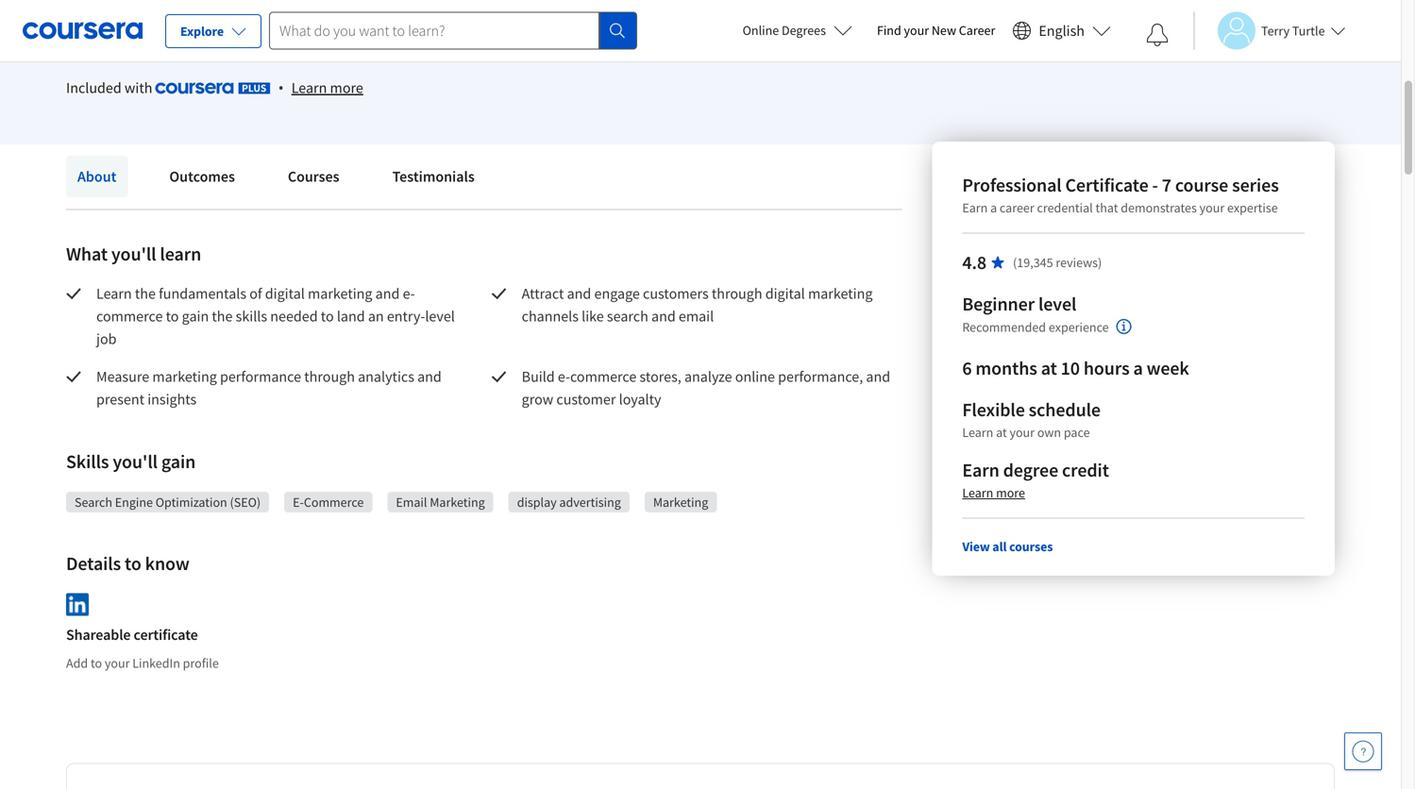 Task type: vqa. For each thing, say whether or not it's contained in the screenshot.
Terry Turtle dropdown button
yes



Task type: locate. For each thing, give the bounding box(es) containing it.
0 horizontal spatial at
[[997, 424, 1007, 441]]

your right find
[[904, 22, 929, 39]]

marketing right the email
[[430, 494, 485, 511]]

commerce
[[96, 307, 163, 326], [570, 367, 637, 386]]

learn more link for learn
[[292, 76, 363, 99]]

0 horizontal spatial e-
[[403, 284, 415, 303]]

present
[[96, 390, 145, 409]]

through inside measure marketing performance through analytics and present insights
[[304, 367, 355, 386]]

demonstrates
[[1121, 199, 1197, 216]]

outcomes
[[169, 167, 235, 186]]

0 horizontal spatial learn more link
[[292, 76, 363, 99]]

(19,345
[[1013, 254, 1054, 271]]

earn left degree
[[963, 459, 1000, 482]]

stores,
[[640, 367, 682, 386]]

skills
[[66, 450, 109, 474]]

0 vertical spatial more
[[330, 78, 363, 97]]

commerce up customer
[[570, 367, 637, 386]]

0 vertical spatial gain
[[182, 307, 209, 326]]

a left week
[[1134, 357, 1144, 380]]

learn more link for degree
[[963, 485, 1026, 502]]

career
[[1000, 199, 1035, 216]]

skills you'll gain
[[66, 450, 196, 474]]

your inside find your new career link
[[904, 22, 929, 39]]

week
[[1147, 357, 1190, 380]]

more down degree
[[997, 485, 1026, 502]]

insights
[[148, 390, 197, 409]]

terry
[[1262, 22, 1290, 39]]

measure marketing performance through analytics and present insights
[[96, 367, 445, 409]]

career
[[959, 22, 996, 39]]

like
[[582, 307, 604, 326]]

learn down the what you'll learn
[[96, 284, 132, 303]]

0 horizontal spatial level
[[425, 307, 455, 326]]

1 vertical spatial learn more link
[[963, 485, 1026, 502]]

learn inside earn degree credit learn more
[[963, 485, 994, 502]]

1 horizontal spatial marketing
[[308, 284, 373, 303]]

learn more link
[[292, 76, 363, 99], [963, 485, 1026, 502]]

attract
[[522, 284, 564, 303]]

marketing inside learn the fundamentals of digital marketing and e- commerce to gain the skills needed to land an entry-level job
[[308, 284, 373, 303]]

build e-commerce stores, analyze online performance, and grow customer loyalty
[[522, 367, 894, 409]]

you'll up "engine"
[[113, 450, 158, 474]]

coursera plus image
[[156, 83, 271, 94]]

digital up online
[[766, 284, 805, 303]]

2 horizontal spatial marketing
[[808, 284, 873, 303]]

1 horizontal spatial level
[[1039, 292, 1077, 316]]

certificate
[[134, 626, 198, 645]]

linkedin
[[132, 655, 180, 672]]

digital up needed
[[265, 284, 305, 303]]

10
[[1061, 357, 1080, 380]]

0 horizontal spatial more
[[330, 78, 363, 97]]

learn down "flexible"
[[963, 424, 994, 441]]

reviews)
[[1056, 254, 1102, 271]]

a
[[991, 199, 998, 216], [1134, 357, 1144, 380]]

marketing up 'performance,'
[[808, 284, 873, 303]]

land
[[337, 307, 365, 326]]

explore button
[[165, 14, 262, 48]]

all
[[993, 538, 1007, 555]]

display
[[517, 494, 557, 511]]

and inside build e-commerce stores, analyze online performance, and grow customer loyalty
[[866, 367, 891, 386]]

marketing up land
[[308, 284, 373, 303]]

find
[[877, 22, 902, 39]]

testimonials
[[393, 167, 475, 186]]

the down the what you'll learn
[[135, 284, 156, 303]]

expertise
[[1228, 199, 1279, 216]]

e- right build
[[558, 367, 570, 386]]

courses
[[288, 167, 340, 186]]

at left 10 at the top right of page
[[1042, 357, 1058, 380]]

earn inside earn degree credit learn more
[[963, 459, 1000, 482]]

learn right •
[[292, 78, 327, 97]]

performance,
[[778, 367, 863, 386]]

of
[[250, 284, 262, 303]]

1 vertical spatial the
[[212, 307, 233, 326]]

learn more link right •
[[292, 76, 363, 99]]

enrolled
[[171, 10, 224, 29]]

1 horizontal spatial through
[[712, 284, 763, 303]]

0 horizontal spatial digital
[[265, 284, 305, 303]]

commerce up job
[[96, 307, 163, 326]]

0 vertical spatial you'll
[[111, 242, 156, 266]]

0 horizontal spatial commerce
[[96, 307, 163, 326]]

more
[[330, 78, 363, 97], [997, 485, 1026, 502]]

at
[[1042, 357, 1058, 380], [997, 424, 1007, 441]]

testimonials link
[[381, 156, 486, 197]]

1 horizontal spatial commerce
[[570, 367, 637, 386]]

•
[[278, 77, 284, 98]]

digital
[[265, 284, 305, 303], [766, 284, 805, 303]]

0 horizontal spatial marketing
[[430, 494, 485, 511]]

e-
[[293, 494, 304, 511]]

0 vertical spatial a
[[991, 199, 998, 216]]

1 vertical spatial you'll
[[113, 450, 158, 474]]

your left own
[[1010, 424, 1035, 441]]

0 horizontal spatial marketing
[[152, 367, 217, 386]]

and right analytics
[[418, 367, 442, 386]]

learn inside flexible schedule learn at your own pace
[[963, 424, 994, 441]]

to down 'fundamentals'
[[166, 307, 179, 326]]

1 vertical spatial earn
[[963, 459, 1000, 482]]

through
[[712, 284, 763, 303], [304, 367, 355, 386]]

1 digital from the left
[[265, 284, 305, 303]]

the left skills at the left top of page
[[212, 307, 233, 326]]

2 earn from the top
[[963, 459, 1000, 482]]

to
[[166, 307, 179, 326], [321, 307, 334, 326], [125, 552, 141, 576], [91, 655, 102, 672]]

loyalty
[[619, 390, 662, 409]]

1 vertical spatial through
[[304, 367, 355, 386]]

learn up view
[[963, 485, 994, 502]]

level up 'experience'
[[1039, 292, 1077, 316]]

at inside flexible schedule learn at your own pace
[[997, 424, 1007, 441]]

0 vertical spatial commerce
[[96, 307, 163, 326]]

english button
[[1005, 0, 1119, 61]]

more inside earn degree credit learn more
[[997, 485, 1026, 502]]

pace
[[1064, 424, 1090, 441]]

marketing
[[430, 494, 485, 511], [653, 494, 709, 511]]

0 vertical spatial e-
[[403, 284, 415, 303]]

marketing
[[308, 284, 373, 303], [808, 284, 873, 303], [152, 367, 217, 386]]

earn inside professional certificate - 7 course series earn a career credential that demonstrates your expertise
[[963, 199, 988, 216]]

1 horizontal spatial more
[[997, 485, 1026, 502]]

1 vertical spatial e-
[[558, 367, 570, 386]]

e- inside learn the fundamentals of digital marketing and e- commerce to gain the skills needed to land an entry-level job
[[403, 284, 415, 303]]

1 earn from the top
[[963, 199, 988, 216]]

profile
[[183, 655, 219, 672]]

coursera image
[[23, 15, 143, 46]]

1 vertical spatial a
[[1134, 357, 1144, 380]]

digital inside learn the fundamentals of digital marketing and e- commerce to gain the skills needed to land an entry-level job
[[265, 284, 305, 303]]

add
[[66, 655, 88, 672]]

series
[[1233, 173, 1280, 197]]

through left analytics
[[304, 367, 355, 386]]

e-commerce
[[293, 494, 364, 511]]

2 digital from the left
[[766, 284, 805, 303]]

1 horizontal spatial the
[[212, 307, 233, 326]]

1 horizontal spatial learn more link
[[963, 485, 1026, 502]]

1 marketing from the left
[[430, 494, 485, 511]]

1 vertical spatial more
[[997, 485, 1026, 502]]

email marketing
[[396, 494, 485, 511]]

channels
[[522, 307, 579, 326]]

about link
[[66, 156, 128, 197]]

advertising
[[560, 494, 621, 511]]

degrees
[[782, 22, 826, 39]]

attract and engage customers through digital marketing channels like search and email
[[522, 284, 876, 326]]

view all courses
[[963, 538, 1053, 555]]

1 horizontal spatial at
[[1042, 357, 1058, 380]]

online degrees
[[743, 22, 826, 39]]

1 horizontal spatial a
[[1134, 357, 1144, 380]]

a left career
[[991, 199, 998, 216]]

through up email
[[712, 284, 763, 303]]

0 vertical spatial the
[[135, 284, 156, 303]]

earn left career
[[963, 199, 988, 216]]

the
[[135, 284, 156, 303], [212, 307, 233, 326]]

and right 'performance,'
[[866, 367, 891, 386]]

1 horizontal spatial marketing
[[653, 494, 709, 511]]

at down "flexible"
[[997, 424, 1007, 441]]

hours
[[1084, 357, 1130, 380]]

beginner level
[[963, 292, 1077, 316]]

gain down 'fundamentals'
[[182, 307, 209, 326]]

email
[[679, 307, 714, 326]]

search engine optimization (seo)
[[75, 494, 261, 511]]

1 vertical spatial at
[[997, 424, 1007, 441]]

0 horizontal spatial through
[[304, 367, 355, 386]]

0 vertical spatial earn
[[963, 199, 988, 216]]

level
[[1039, 292, 1077, 316], [425, 307, 455, 326]]

online
[[736, 367, 775, 386]]

1 vertical spatial commerce
[[570, 367, 637, 386]]

500,678
[[66, 10, 119, 29]]

marketing right advertising
[[653, 494, 709, 511]]

you'll for what
[[111, 242, 156, 266]]

level right an
[[425, 307, 455, 326]]

entry-
[[387, 307, 425, 326]]

digital inside attract and engage customers through digital marketing channels like search and email
[[766, 284, 805, 303]]

more right •
[[330, 78, 363, 97]]

marketing up insights
[[152, 367, 217, 386]]

your down course
[[1200, 199, 1225, 216]]

1 horizontal spatial digital
[[766, 284, 805, 303]]

marketing inside attract and engage customers through digital marketing channels like search and email
[[808, 284, 873, 303]]

included with
[[66, 78, 156, 97]]

you'll left learn
[[111, 242, 156, 266]]

more inside • learn more
[[330, 78, 363, 97]]

0 vertical spatial through
[[712, 284, 763, 303]]

0 vertical spatial learn more link
[[292, 76, 363, 99]]

and up an
[[376, 284, 400, 303]]

learn
[[292, 78, 327, 97], [96, 284, 132, 303], [963, 424, 994, 441], [963, 485, 994, 502]]

1 horizontal spatial e-
[[558, 367, 570, 386]]

2 marketing from the left
[[653, 494, 709, 511]]

and
[[376, 284, 400, 303], [567, 284, 592, 303], [652, 307, 676, 326], [418, 367, 442, 386], [866, 367, 891, 386]]

0 horizontal spatial a
[[991, 199, 998, 216]]

learn more link down degree
[[963, 485, 1026, 502]]

professional certificate - 7 course series earn a career credential that demonstrates your expertise
[[963, 173, 1280, 216]]

commerce
[[304, 494, 364, 511]]

gain up search engine optimization (seo)
[[161, 450, 196, 474]]

to left land
[[321, 307, 334, 326]]

about
[[77, 167, 117, 186]]

None search field
[[269, 12, 638, 50]]

level inside learn the fundamentals of digital marketing and e- commerce to gain the skills needed to land an entry-level job
[[425, 307, 455, 326]]

gain
[[182, 307, 209, 326], [161, 450, 196, 474]]

e- up the "entry-"
[[403, 284, 415, 303]]

view all courses link
[[963, 538, 1053, 555]]

you'll
[[111, 242, 156, 266], [113, 450, 158, 474]]



Task type: describe. For each thing, give the bounding box(es) containing it.
experience
[[1049, 319, 1109, 336]]

explore
[[180, 23, 224, 40]]

7
[[1162, 173, 1172, 197]]

your down shareable certificate
[[105, 655, 130, 672]]

already
[[122, 10, 168, 29]]

learn inside • learn more
[[292, 78, 327, 97]]

outcomes link
[[158, 156, 246, 197]]

courses
[[1010, 538, 1053, 555]]

details to know
[[66, 552, 190, 576]]

own
[[1038, 424, 1062, 441]]

and inside measure marketing performance through analytics and present insights
[[418, 367, 442, 386]]

recommended
[[963, 319, 1047, 336]]

to left know
[[125, 552, 141, 576]]

new
[[932, 22, 957, 39]]

commerce inside learn the fundamentals of digital marketing and e- commerce to gain the skills needed to land an entry-level job
[[96, 307, 163, 326]]

6
[[963, 357, 972, 380]]

find your new career
[[877, 22, 996, 39]]

(seo)
[[230, 494, 261, 511]]

e- inside build e-commerce stores, analyze online performance, and grow customer loyalty
[[558, 367, 570, 386]]

earn degree credit learn more
[[963, 459, 1110, 502]]

add to your linkedin profile
[[66, 655, 219, 672]]

learn inside learn the fundamentals of digital marketing and e- commerce to gain the skills needed to land an entry-level job
[[96, 284, 132, 303]]

-
[[1153, 173, 1159, 197]]

fundamentals
[[159, 284, 247, 303]]

your inside flexible schedule learn at your own pace
[[1010, 424, 1035, 441]]

schedule
[[1029, 398, 1101, 422]]

What do you want to learn? text field
[[269, 12, 600, 50]]

shareable
[[66, 626, 131, 645]]

certificate
[[1066, 173, 1149, 197]]

english
[[1039, 21, 1085, 40]]

learn the fundamentals of digital marketing and e- commerce to gain the skills needed to land an entry-level job
[[96, 284, 458, 349]]

through inside attract and engage customers through digital marketing channels like search and email
[[712, 284, 763, 303]]

credential
[[1038, 199, 1093, 216]]

customer
[[557, 390, 616, 409]]

with
[[125, 78, 153, 97]]

customers
[[643, 284, 709, 303]]

information about difficulty level pre-requisites. image
[[1117, 319, 1132, 334]]

display advertising
[[517, 494, 621, 511]]

terry turtle button
[[1194, 12, 1346, 50]]

marketing inside measure marketing performance through analytics and present insights
[[152, 367, 217, 386]]

recommended experience
[[963, 319, 1109, 336]]

shareable certificate
[[66, 626, 198, 645]]

online degrees button
[[728, 9, 868, 51]]

grow
[[522, 390, 554, 409]]

search
[[607, 307, 649, 326]]

know
[[145, 552, 190, 576]]

skills
[[236, 307, 267, 326]]

and inside learn the fundamentals of digital marketing and e- commerce to gain the skills needed to land an entry-level job
[[376, 284, 400, 303]]

500,678 already enrolled
[[66, 10, 224, 29]]

• learn more
[[278, 77, 363, 98]]

your inside professional certificate - 7 course series earn a career credential that demonstrates your expertise
[[1200, 199, 1225, 216]]

performance
[[220, 367, 301, 386]]

needed
[[270, 307, 318, 326]]

learn
[[160, 242, 201, 266]]

help center image
[[1353, 740, 1375, 763]]

what you'll learn
[[66, 242, 201, 266]]

you'll for skills
[[113, 450, 158, 474]]

to right add
[[91, 655, 102, 672]]

build
[[522, 367, 555, 386]]

degree
[[1004, 459, 1059, 482]]

flexible schedule learn at your own pace
[[963, 398, 1101, 441]]

job
[[96, 330, 117, 349]]

find your new career link
[[868, 19, 1005, 43]]

search
[[75, 494, 112, 511]]

a inside professional certificate - 7 course series earn a career credential that demonstrates your expertise
[[991, 199, 998, 216]]

analyze
[[685, 367, 733, 386]]

4.8
[[963, 251, 987, 274]]

gain inside learn the fundamentals of digital marketing and e- commerce to gain the skills needed to land an entry-level job
[[182, 307, 209, 326]]

show notifications image
[[1147, 24, 1169, 46]]

flexible
[[963, 398, 1025, 422]]

courses link
[[277, 156, 351, 197]]

commerce inside build e-commerce stores, analyze online performance, and grow customer loyalty
[[570, 367, 637, 386]]

months
[[976, 357, 1038, 380]]

and down customers
[[652, 307, 676, 326]]

and up like
[[567, 284, 592, 303]]

0 vertical spatial at
[[1042, 357, 1058, 380]]

details
[[66, 552, 121, 576]]

0 horizontal spatial the
[[135, 284, 156, 303]]

optimization
[[156, 494, 227, 511]]

turtle
[[1293, 22, 1326, 39]]

that
[[1096, 199, 1119, 216]]

an
[[368, 307, 384, 326]]

1 vertical spatial gain
[[161, 450, 196, 474]]

what
[[66, 242, 108, 266]]

view
[[963, 538, 990, 555]]

engine
[[115, 494, 153, 511]]

credit
[[1063, 459, 1110, 482]]

(19,345 reviews)
[[1013, 254, 1102, 271]]

included
[[66, 78, 122, 97]]



